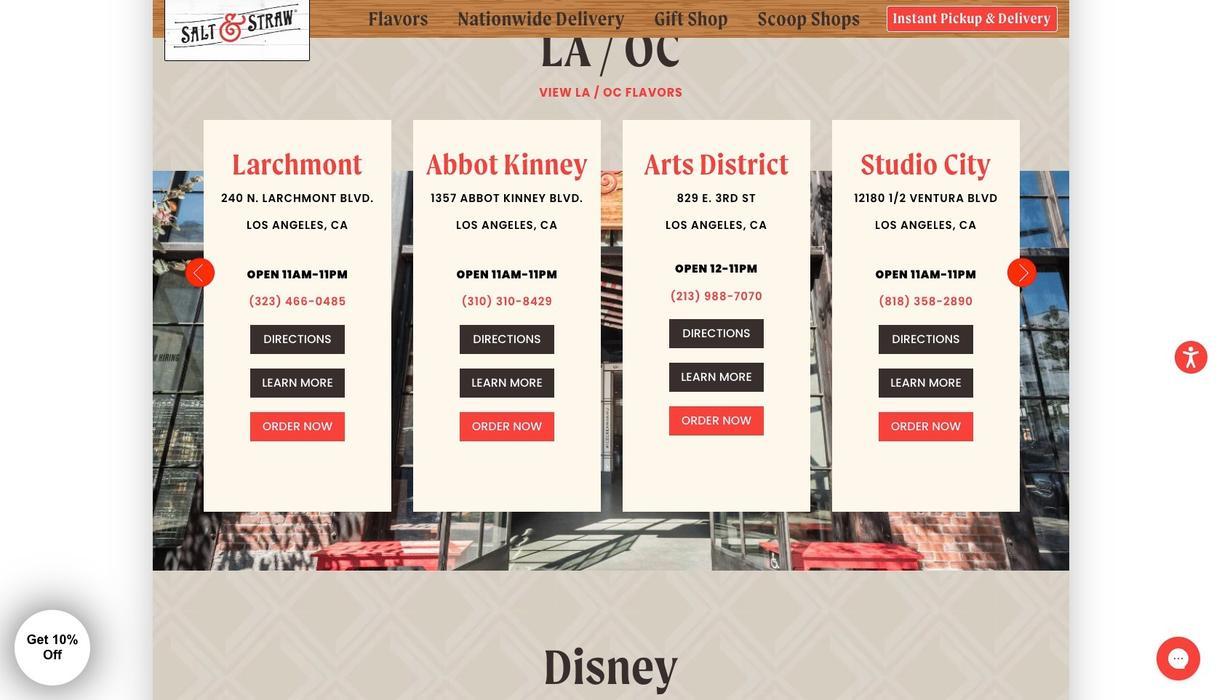 Task type: locate. For each thing, give the bounding box(es) containing it.
open accessibe: accessibility options, statement and help image
[[1183, 347, 1200, 368]]



Task type: vqa. For each thing, say whether or not it's contained in the screenshot.
SALT AND STRAW ICE CREAM image
yes



Task type: describe. For each thing, give the bounding box(es) containing it.
chevron right image
[[1015, 264, 1033, 282]]

chevron left image
[[189, 264, 207, 282]]

salt and straw ice cream image
[[164, 0, 310, 52]]



